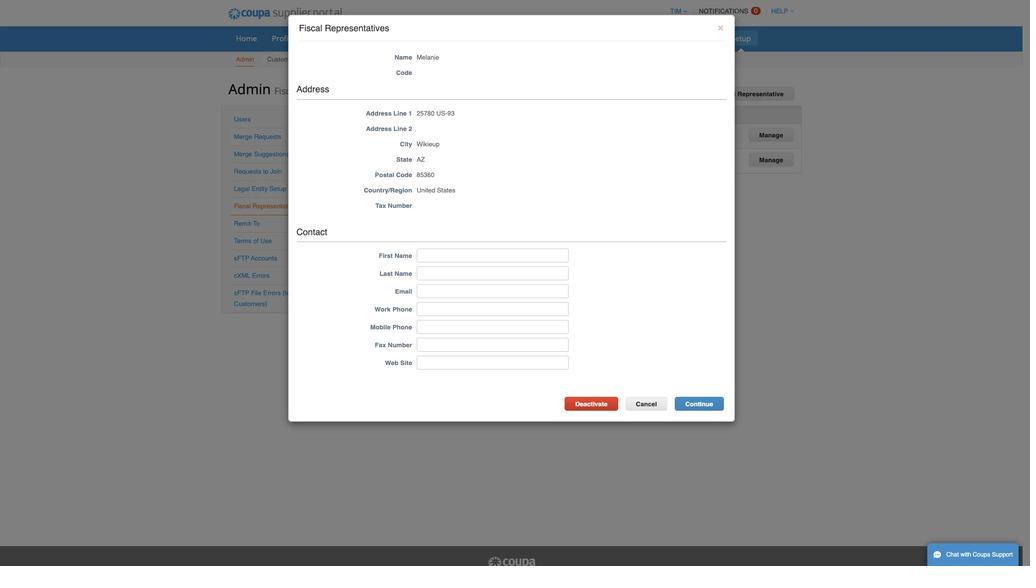 Task type: describe. For each thing, give the bounding box(es) containing it.
customers)
[[234, 300, 267, 308]]

phone for mobile phone
[[393, 324, 412, 331]]

admin fiscal representatives
[[229, 79, 367, 98]]

asn
[[433, 33, 447, 43]]

(to
[[283, 289, 290, 297]]

setup inside 'link'
[[731, 33, 751, 43]]

support
[[992, 551, 1013, 558]]

us-
[[436, 109, 448, 117]]

cxml
[[234, 272, 250, 279]]

web site
[[385, 359, 412, 367]]

Last Name text field
[[417, 267, 569, 281]]

united for first manage link from the bottom
[[391, 153, 410, 161]]

fiscal right profile
[[299, 23, 322, 33]]

customer
[[267, 56, 295, 63]]

united for first manage link from the top
[[391, 128, 410, 136]]

suggestions
[[254, 150, 290, 158]]

2 code from the top
[[396, 171, 412, 178]]

united states for first manage link from the bottom
[[391, 153, 430, 161]]

sourcing
[[642, 33, 672, 43]]

with
[[961, 551, 971, 558]]

sourcing link
[[636, 31, 679, 46]]

errors inside sftp file errors (to customers)
[[263, 289, 281, 297]]

home link
[[230, 31, 264, 46]]

to
[[263, 168, 268, 175]]

address line 1 25780 us-93
[[366, 109, 455, 117]]

use
[[261, 237, 272, 245]]

terms of use
[[234, 237, 272, 245]]

postal
[[375, 171, 394, 178]]

invoices
[[462, 33, 490, 43]]

add fiscal representative
[[703, 90, 784, 98]]

remit-to
[[234, 220, 260, 227]]

sftp file errors (to customers) link
[[234, 289, 290, 308]]

service/time sheets
[[348, 33, 418, 43]]

add-ons link
[[681, 31, 723, 46]]

service/time sheets link
[[342, 31, 424, 46]]

of
[[253, 237, 259, 245]]

1 manage link from the top
[[749, 128, 794, 142]]

catalogs
[[505, 33, 535, 43]]

continue button
[[675, 397, 724, 411]]

mobile phone
[[370, 324, 412, 331]]

number for tax number
[[388, 202, 412, 209]]

1 vertical spatial coupa supplier portal image
[[487, 556, 536, 566]]

93
[[448, 109, 455, 117]]

1 manage from the top
[[759, 131, 783, 139]]

sftp accounts
[[234, 255, 277, 262]]

state az
[[396, 156, 425, 163]]

address for address line 2
[[366, 125, 392, 132]]

add-ons
[[687, 33, 716, 43]]

invoices link
[[456, 31, 497, 46]]

add-
[[687, 33, 704, 43]]

customer setup link
[[267, 54, 314, 67]]

fiscal representatives link
[[234, 202, 299, 210]]

fax
[[375, 342, 386, 349]]

Mobile Phone text field
[[417, 320, 569, 334]]

work phone
[[375, 306, 412, 313]]

name for last name
[[395, 270, 412, 278]]

last
[[380, 270, 393, 278]]

sftp file errors (to customers)
[[234, 289, 290, 308]]

add
[[703, 90, 716, 98]]

cxml errors
[[234, 272, 270, 279]]

az
[[417, 156, 425, 163]]

users link
[[234, 116, 251, 123]]

1 horizontal spatial setup
[[297, 56, 314, 63]]

country/region united states
[[364, 186, 455, 194]]

×
[[718, 21, 724, 33]]

requests to join link
[[234, 168, 282, 175]]

cxml errors link
[[234, 272, 270, 279]]

Work Phone text field
[[417, 302, 569, 316]]

first name
[[379, 252, 412, 260]]

0 vertical spatial fiscal representatives
[[299, 23, 389, 33]]

country/region for country/region
[[391, 111, 440, 118]]

25780
[[417, 109, 435, 117]]

states for first manage link from the bottom
[[412, 153, 430, 161]]

business performance
[[550, 33, 627, 43]]

1
[[409, 109, 412, 117]]

2 vertical spatial states
[[437, 186, 455, 194]]

to
[[253, 220, 260, 227]]



Task type: vqa. For each thing, say whether or not it's contained in the screenshot.
first Name from the bottom of the page
yes



Task type: locate. For each thing, give the bounding box(es) containing it.
requests left to
[[234, 168, 261, 175]]

admin for admin fiscal representatives
[[229, 79, 271, 98]]

city
[[400, 140, 412, 148]]

0 vertical spatial representatives
[[325, 23, 389, 33]]

number
[[388, 202, 412, 209], [388, 342, 412, 349]]

web
[[385, 359, 399, 367]]

admin for admin
[[236, 56, 254, 63]]

wikieup
[[417, 140, 440, 148]]

fiscal down the legal
[[234, 202, 251, 210]]

address left the 2
[[366, 125, 392, 132]]

work
[[375, 306, 391, 313]]

1 phone from the top
[[393, 306, 412, 313]]

merge down 'merge requests'
[[234, 150, 252, 158]]

admin link
[[235, 54, 255, 67]]

sftp up cxml
[[234, 255, 249, 262]]

1 vertical spatial errors
[[263, 289, 281, 297]]

profile
[[272, 33, 294, 43]]

1 vertical spatial united states
[[391, 153, 430, 161]]

city wikieup
[[400, 140, 440, 148]]

address line 2
[[366, 125, 412, 132]]

1 united states from the top
[[391, 128, 430, 136]]

0 vertical spatial coupa supplier portal image
[[221, 1, 349, 26]]

1 vertical spatial sftp
[[234, 289, 249, 297]]

First Name text field
[[417, 249, 569, 263]]

united down 85360
[[417, 186, 435, 194]]

chat
[[947, 551, 959, 558]]

1 name from the top
[[395, 53, 412, 61]]

code
[[396, 69, 412, 76], [396, 171, 412, 178]]

fiscal inside admin fiscal representatives
[[274, 85, 297, 97]]

name for first name
[[395, 252, 412, 260]]

fiscal
[[299, 23, 322, 33], [274, 85, 297, 97], [718, 90, 736, 98], [234, 202, 251, 210]]

2 vertical spatial united
[[417, 186, 435, 194]]

1 vertical spatial united
[[391, 153, 410, 161]]

coupa supplier portal image
[[221, 1, 349, 26], [487, 556, 536, 566]]

0 vertical spatial errors
[[252, 272, 270, 279]]

setup down join
[[269, 185, 286, 193]]

united
[[391, 128, 410, 136], [391, 153, 410, 161], [417, 186, 435, 194]]

2
[[409, 125, 412, 132]]

1 horizontal spatial coupa supplier portal image
[[487, 556, 536, 566]]

3 name from the top
[[395, 270, 412, 278]]

contact
[[297, 227, 327, 237]]

fiscal representatives
[[299, 23, 389, 33], [234, 202, 299, 210]]

0 vertical spatial united
[[391, 128, 410, 136]]

errors down accounts at the top left
[[252, 272, 270, 279]]

0 vertical spatial states
[[412, 128, 430, 136]]

sftp for sftp accounts
[[234, 255, 249, 262]]

1 merge from the top
[[234, 133, 252, 140]]

address down customer setup link
[[297, 84, 329, 94]]

sftp inside sftp file errors (to customers)
[[234, 289, 249, 297]]

line for 2
[[394, 125, 407, 132]]

catalogs link
[[499, 31, 541, 46]]

name down the sheets
[[395, 53, 412, 61]]

1 vertical spatial address
[[366, 109, 392, 117]]

× button
[[718, 21, 724, 33]]

merge down users
[[234, 133, 252, 140]]

united up city
[[391, 128, 410, 136]]

0 vertical spatial line
[[394, 109, 407, 117]]

0 vertical spatial manage
[[759, 131, 783, 139]]

file
[[251, 289, 261, 297]]

representatives inside admin fiscal representatives
[[300, 85, 367, 97]]

name right first in the top of the page
[[395, 252, 412, 260]]

tax
[[375, 202, 386, 209]]

2 merge from the top
[[234, 150, 252, 158]]

coupa
[[973, 551, 991, 558]]

postal code 85360
[[375, 171, 435, 178]]

1 code from the top
[[396, 69, 412, 76]]

address for address line 1 25780 us-93
[[366, 109, 392, 117]]

remit-to link
[[234, 220, 260, 227]]

merge requests
[[234, 133, 281, 140]]

customer setup
[[267, 56, 314, 63]]

requests up suggestions
[[254, 133, 281, 140]]

states for first manage link from the top
[[412, 128, 430, 136]]

0 vertical spatial country/region
[[391, 111, 440, 118]]

1 vertical spatial merge
[[234, 150, 252, 158]]

country/region up the 2
[[391, 111, 440, 118]]

2 name from the top
[[395, 252, 412, 260]]

orders
[[309, 33, 334, 43]]

legal entity setup link
[[234, 185, 286, 193]]

1 vertical spatial setup
[[297, 56, 314, 63]]

0 vertical spatial number
[[388, 202, 412, 209]]

melanie
[[417, 53, 439, 61]]

1 vertical spatial country/region
[[364, 186, 412, 194]]

requests
[[254, 133, 281, 140], [234, 168, 261, 175]]

0 horizontal spatial setup
[[269, 185, 286, 193]]

1 vertical spatial manage link
[[749, 153, 794, 167]]

name melanie
[[395, 53, 439, 61]]

0 vertical spatial manage link
[[749, 128, 794, 142]]

line for 1
[[394, 109, 407, 117]]

0 horizontal spatial coupa supplier portal image
[[221, 1, 349, 26]]

united states up city
[[391, 128, 430, 136]]

united states for first manage link from the top
[[391, 128, 430, 136]]

errors left (to
[[263, 289, 281, 297]]

1 vertical spatial name
[[395, 252, 412, 260]]

deactivate link
[[565, 397, 618, 411]]

1 vertical spatial states
[[412, 153, 430, 161]]

cancel
[[636, 401, 657, 408]]

fiscal down customer setup link
[[274, 85, 297, 97]]

1 vertical spatial admin
[[229, 79, 271, 98]]

2 number from the top
[[388, 342, 412, 349]]

phone for work phone
[[393, 306, 412, 313]]

tax number
[[375, 202, 412, 209]]

2 vertical spatial address
[[366, 125, 392, 132]]

1 vertical spatial fiscal representatives
[[234, 202, 299, 210]]

terms
[[234, 237, 252, 245]]

2 vertical spatial representatives
[[253, 202, 299, 210]]

sheets
[[395, 33, 418, 43]]

cancel button
[[626, 397, 668, 411]]

united down city
[[391, 153, 410, 161]]

2 vertical spatial name
[[395, 270, 412, 278]]

setup right customer
[[297, 56, 314, 63]]

1 vertical spatial manage
[[759, 156, 783, 164]]

line left 1
[[394, 109, 407, 117]]

sftp for sftp file errors (to customers)
[[234, 289, 249, 297]]

merge for merge suggestions
[[234, 150, 252, 158]]

legal
[[234, 185, 250, 193]]

85360
[[417, 171, 435, 178]]

address for address
[[297, 84, 329, 94]]

add fiscal representative link
[[693, 87, 794, 101]]

0 vertical spatial setup
[[731, 33, 751, 43]]

admin down admin link
[[229, 79, 271, 98]]

0 vertical spatial code
[[396, 69, 412, 76]]

2 sftp from the top
[[234, 289, 249, 297]]

last name
[[380, 270, 412, 278]]

2 manage from the top
[[759, 156, 783, 164]]

1 vertical spatial number
[[388, 342, 412, 349]]

home
[[236, 33, 257, 43]]

setup right ×
[[731, 33, 751, 43]]

phone up fax number
[[393, 324, 412, 331]]

performance
[[582, 33, 627, 43]]

number down country/region united states
[[388, 202, 412, 209]]

united states down city
[[391, 153, 430, 161]]

name
[[395, 53, 412, 61], [395, 252, 412, 260], [395, 270, 412, 278]]

state
[[396, 156, 412, 163]]

line
[[394, 109, 407, 117], [394, 125, 407, 132]]

join
[[270, 168, 282, 175]]

0 vertical spatial sftp
[[234, 255, 249, 262]]

1 sftp from the top
[[234, 255, 249, 262]]

service/time
[[348, 33, 393, 43]]

requests to join
[[234, 168, 282, 175]]

address up address line 2
[[366, 109, 392, 117]]

2 horizontal spatial setup
[[731, 33, 751, 43]]

code down the state
[[396, 171, 412, 178]]

site
[[400, 359, 412, 367]]

name right the last
[[395, 270, 412, 278]]

sftp
[[234, 255, 249, 262], [234, 289, 249, 297]]

sftp up customers)
[[234, 289, 249, 297]]

ons
[[704, 33, 716, 43]]

country/region down postal on the top of the page
[[364, 186, 412, 194]]

1 line from the top
[[394, 109, 407, 117]]

admin down home
[[236, 56, 254, 63]]

users
[[234, 116, 251, 123]]

1 vertical spatial representatives
[[300, 85, 367, 97]]

manage link
[[749, 128, 794, 142], [749, 153, 794, 167]]

Fax Number text field
[[417, 338, 569, 352]]

1 vertical spatial line
[[394, 125, 407, 132]]

mobile
[[370, 324, 391, 331]]

merge for merge requests
[[234, 133, 252, 140]]

2 phone from the top
[[393, 324, 412, 331]]

0 vertical spatial phone
[[393, 306, 412, 313]]

continue
[[685, 401, 713, 408]]

accounts
[[251, 255, 277, 262]]

merge suggestions link
[[234, 150, 290, 158]]

0 vertical spatial merge
[[234, 133, 252, 140]]

manage
[[759, 131, 783, 139], [759, 156, 783, 164]]

country/region for country/region united states
[[364, 186, 412, 194]]

first
[[379, 252, 393, 260]]

remit-
[[234, 220, 253, 227]]

0 vertical spatial admin
[[236, 56, 254, 63]]

united states
[[391, 128, 430, 136], [391, 153, 430, 161]]

Email text field
[[417, 285, 569, 298]]

0 vertical spatial united states
[[391, 128, 430, 136]]

merge requests link
[[234, 133, 281, 140]]

orders link
[[303, 31, 340, 46]]

0 vertical spatial name
[[395, 53, 412, 61]]

1 number from the top
[[388, 202, 412, 209]]

0 vertical spatial requests
[[254, 133, 281, 140]]

terms of use link
[[234, 237, 272, 245]]

number for fax number
[[388, 342, 412, 349]]

errors
[[252, 272, 270, 279], [263, 289, 281, 297]]

fiscal right add
[[718, 90, 736, 98]]

states
[[412, 128, 430, 136], [412, 153, 430, 161], [437, 186, 455, 194]]

line left the 2
[[394, 125, 407, 132]]

merge suggestions
[[234, 150, 290, 158]]

sftp accounts link
[[234, 255, 277, 262]]

representatives
[[325, 23, 389, 33], [300, 85, 367, 97], [253, 202, 299, 210]]

0 vertical spatial address
[[297, 84, 329, 94]]

1 vertical spatial code
[[396, 171, 412, 178]]

2 line from the top
[[394, 125, 407, 132]]

1 vertical spatial requests
[[234, 168, 261, 175]]

profile link
[[266, 31, 301, 46]]

2 united states from the top
[[391, 153, 430, 161]]

2 manage link from the top
[[749, 153, 794, 167]]

phone down email
[[393, 306, 412, 313]]

chat with coupa support
[[947, 551, 1013, 558]]

chat with coupa support button
[[928, 543, 1019, 566]]

code down name melanie
[[396, 69, 412, 76]]

1 vertical spatial phone
[[393, 324, 412, 331]]

Web Site text field
[[417, 356, 569, 370]]

business
[[550, 33, 580, 43]]

2 vertical spatial setup
[[269, 185, 286, 193]]

fax number
[[375, 342, 412, 349]]

number up "web site"
[[388, 342, 412, 349]]

representative
[[738, 90, 784, 98]]

deactivate
[[575, 401, 608, 408]]



